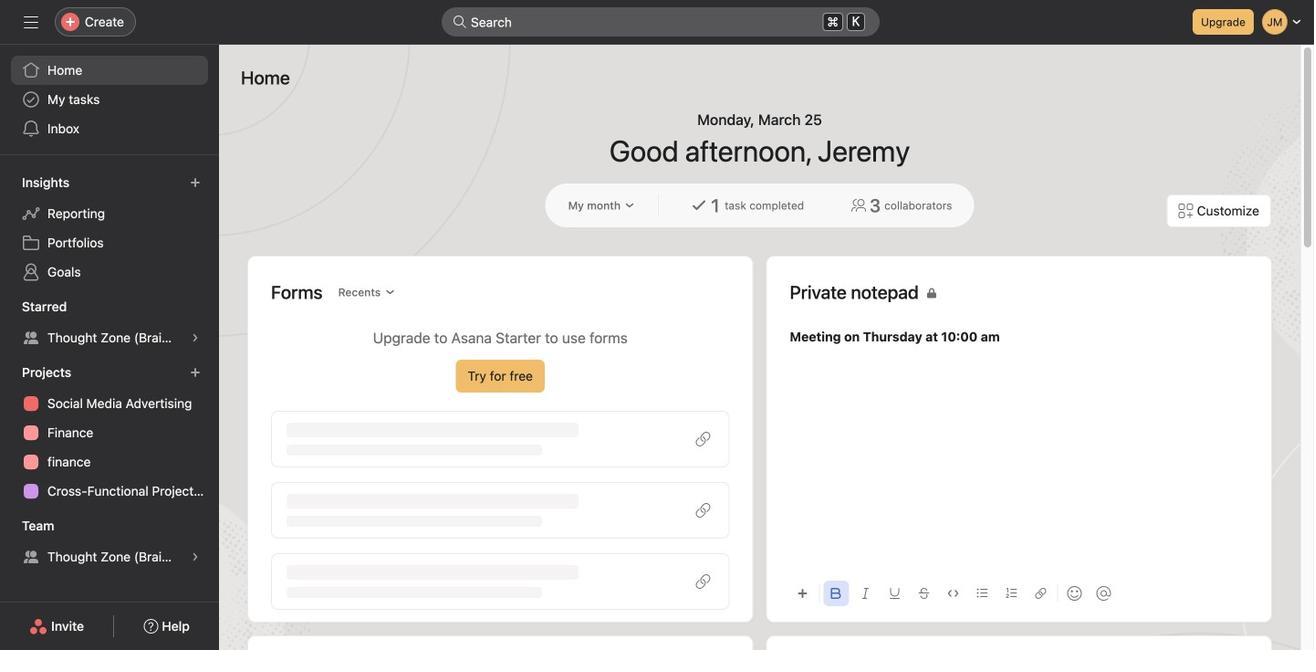 Task type: vqa. For each thing, say whether or not it's contained in the screenshot.
prominent 'icon' at left
yes



Task type: locate. For each thing, give the bounding box(es) containing it.
bold image
[[831, 588, 842, 599]]

strikethrough image
[[919, 588, 930, 599]]

insert an object image
[[798, 588, 809, 599]]

see details, thought zone (brainstorm space) image inside starred element
[[190, 332, 201, 343]]

Search tasks, projects, and more text field
[[442, 7, 880, 37]]

new insights image
[[190, 177, 201, 188]]

0 vertical spatial see details, thought zone (brainstorm space) image
[[190, 332, 201, 343]]

1 see details, thought zone (brainstorm space) image from the top
[[190, 332, 201, 343]]

insights element
[[0, 166, 219, 290]]

hide sidebar image
[[24, 15, 38, 29]]

new project or portfolio image
[[190, 367, 201, 378]]

see details, thought zone (brainstorm space) image
[[190, 332, 201, 343], [190, 552, 201, 562]]

1 vertical spatial see details, thought zone (brainstorm space) image
[[190, 552, 201, 562]]

2 see details, thought zone (brainstorm space) image from the top
[[190, 552, 201, 562]]

code image
[[948, 588, 959, 599]]

toolbar
[[790, 573, 1249, 614]]

starred element
[[0, 290, 219, 356]]

underline image
[[890, 588, 901, 599]]

see details, thought zone (brainstorm space) image inside the teams 'element'
[[190, 552, 201, 562]]

None field
[[442, 7, 880, 37]]

italics image
[[861, 588, 872, 599]]

emoji image
[[1068, 586, 1083, 601]]



Task type: describe. For each thing, give the bounding box(es) containing it.
see details, thought zone (brainstorm space) image for starred element
[[190, 332, 201, 343]]

teams element
[[0, 510, 219, 575]]

see details, thought zone (brainstorm space) image for the teams 'element'
[[190, 552, 201, 562]]

at mention image
[[1097, 586, 1112, 601]]

prominent image
[[453, 15, 468, 29]]

numbered list image
[[1007, 588, 1018, 599]]

global element
[[0, 45, 219, 154]]

link image
[[1036, 588, 1047, 599]]

projects element
[[0, 356, 219, 510]]

bulleted list image
[[978, 588, 988, 599]]



